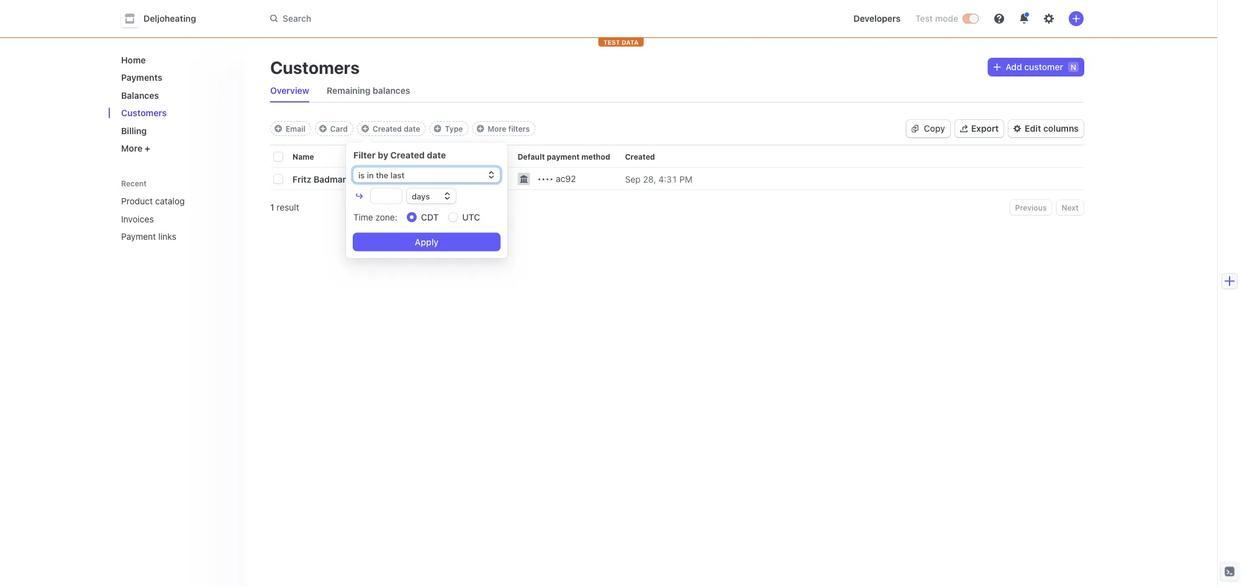 Task type: vqa. For each thing, say whether or not it's contained in the screenshot.
another
no



Task type: describe. For each thing, give the bounding box(es) containing it.
•••• ac92 link
[[510, 165, 625, 190]]

tab list containing overview
[[265, 80, 1084, 103]]

0 vertical spatial customers
[[270, 57, 360, 77]]

Search search field
[[263, 7, 613, 30]]

test
[[916, 13, 933, 24]]

1
[[270, 202, 274, 212]]

customer
[[1025, 62, 1064, 72]]

method
[[582, 152, 610, 161]]

balances link
[[116, 85, 235, 105]]

default payment method
[[518, 152, 610, 161]]

1 vertical spatial email
[[403, 152, 423, 161]]

toolbar containing email
[[270, 121, 536, 136]]

notifications image
[[1020, 14, 1030, 24]]

default
[[518, 152, 545, 161]]

terryturtle85@gmail.com link
[[403, 169, 518, 189]]

by
[[378, 150, 388, 160]]

filters
[[509, 124, 530, 133]]

copy button
[[907, 120, 950, 137]]

customers link
[[116, 103, 235, 123]]

pm
[[680, 174, 693, 184]]

add created date image
[[362, 125, 369, 132]]

more for more +
[[121, 143, 142, 153]]

n
[[1071, 63, 1077, 71]]

next
[[1062, 203, 1079, 212]]

type
[[445, 124, 463, 133]]

deljoheating button
[[121, 10, 209, 27]]

recent element
[[109, 191, 245, 247]]

4:31
[[659, 174, 677, 184]]

product
[[121, 196, 153, 206]]

payment
[[121, 231, 156, 242]]

core navigation links element
[[116, 50, 235, 158]]

data
[[622, 39, 639, 46]]

home
[[121, 55, 146, 65]]

created date
[[373, 124, 420, 133]]

badman
[[314, 174, 348, 184]]

result
[[277, 202, 299, 212]]

payment links
[[121, 231, 176, 242]]

0 horizontal spatial date
[[404, 124, 420, 133]]

0 vertical spatial email
[[286, 124, 306, 133]]

deljoheating
[[144, 13, 196, 24]]

sep 28, 4:31 pm link
[[625, 169, 708, 189]]

export
[[972, 123, 999, 134]]

Select Item checkbox
[[274, 175, 283, 183]]

add more filters image
[[477, 125, 484, 132]]

links
[[158, 231, 176, 242]]

overview
[[270, 85, 309, 96]]

add email image
[[275, 125, 282, 132]]

fritz badman link
[[293, 169, 363, 189]]

cdt
[[421, 212, 439, 222]]

fritz
[[293, 174, 312, 184]]

next button
[[1057, 200, 1084, 215]]

developers link
[[849, 9, 906, 29]]

recent navigation links element
[[109, 178, 245, 247]]

mode
[[936, 13, 959, 24]]

test
[[604, 39, 620, 46]]

search
[[283, 13, 311, 23]]

sep 28, 4:31 pm
[[625, 174, 693, 184]]

fritz badman
[[293, 174, 348, 184]]

settings image
[[1044, 14, 1054, 24]]

1 result
[[270, 202, 299, 212]]

••••
[[538, 174, 554, 184]]

+
[[145, 143, 150, 153]]

payments
[[121, 72, 162, 83]]

add type image
[[434, 125, 441, 132]]

created right the by
[[391, 150, 425, 160]]

time
[[354, 212, 373, 222]]

payment links link
[[116, 226, 218, 247]]

Select All checkbox
[[274, 152, 283, 161]]

previous
[[1016, 203, 1047, 212]]



Task type: locate. For each thing, give the bounding box(es) containing it.
time zone:
[[354, 212, 397, 222]]

add
[[1006, 62, 1022, 72]]

more filters
[[488, 124, 530, 133]]

more inside core navigation links element
[[121, 143, 142, 153]]

utc
[[462, 212, 480, 222]]

remaining balances
[[327, 85, 410, 96]]

catalog
[[155, 196, 185, 206]]

previous button
[[1011, 200, 1052, 215]]

tab list
[[265, 80, 1084, 103]]

created right add created date "image"
[[373, 124, 402, 133]]

1 horizontal spatial date
[[427, 150, 446, 160]]

zone:
[[376, 212, 397, 222]]

more left +
[[121, 143, 142, 153]]

more for more filters
[[488, 124, 507, 133]]

billing
[[121, 126, 147, 136]]

filter
[[354, 150, 376, 160]]

balances
[[121, 90, 159, 100]]

more
[[488, 124, 507, 133], [121, 143, 142, 153]]

1 vertical spatial date
[[427, 150, 446, 160]]

customers
[[270, 57, 360, 77], [121, 108, 167, 118]]

billing link
[[116, 121, 235, 141]]

invoices
[[121, 214, 154, 224]]

date left add type image
[[404, 124, 420, 133]]

customers up overview
[[270, 57, 360, 77]]

customers down balances
[[121, 108, 167, 118]]

payments link
[[116, 67, 235, 88]]

product catalog link
[[116, 191, 218, 211]]

overview link
[[265, 82, 314, 99]]

email right the by
[[403, 152, 423, 161]]

Search text field
[[263, 7, 613, 30]]

svg image left copy
[[912, 125, 919, 132]]

date down add type image
[[427, 150, 446, 160]]

sep
[[625, 174, 641, 184]]

ac92
[[556, 174, 576, 184]]

card
[[330, 124, 348, 133]]

0 vertical spatial svg image
[[994, 63, 1001, 71]]

1 vertical spatial more
[[121, 143, 142, 153]]

add customer
[[1006, 62, 1064, 72]]

toolbar
[[270, 121, 536, 136]]

balances
[[373, 85, 410, 96]]

28,
[[643, 174, 656, 184]]

product catalog
[[121, 196, 185, 206]]

copy
[[924, 123, 945, 134]]

svg image
[[994, 63, 1001, 71], [912, 125, 919, 132]]

0 vertical spatial date
[[404, 124, 420, 133]]

email right add email image on the top
[[286, 124, 306, 133]]

created for created date
[[373, 124, 402, 133]]

created inside toolbar
[[373, 124, 402, 133]]

0 horizontal spatial email
[[286, 124, 306, 133]]

1 horizontal spatial svg image
[[994, 63, 1001, 71]]

payment
[[547, 152, 580, 161]]

remaining
[[327, 85, 371, 96]]

invoices link
[[116, 209, 218, 229]]

export button
[[955, 120, 1004, 137]]

1 vertical spatial svg image
[[912, 125, 919, 132]]

test mode
[[916, 13, 959, 24]]

home link
[[116, 50, 235, 70]]

edit
[[1025, 123, 1042, 134]]

apply button
[[354, 233, 500, 251]]

help image
[[995, 14, 1005, 24]]

created for created
[[625, 152, 655, 161]]

0 horizontal spatial svg image
[[912, 125, 919, 132]]

columns
[[1044, 123, 1079, 134]]

developers
[[854, 13, 901, 24]]

None number field
[[371, 189, 402, 203]]

recent
[[121, 179, 147, 188]]

filter by created date
[[354, 150, 446, 160]]

1 horizontal spatial more
[[488, 124, 507, 133]]

0 horizontal spatial more
[[121, 143, 142, 153]]

created up sep
[[625, 152, 655, 161]]

•••• ac92
[[538, 174, 576, 184]]

0 horizontal spatial customers
[[121, 108, 167, 118]]

apply
[[415, 237, 439, 247]]

email
[[286, 124, 306, 133], [403, 152, 423, 161]]

0 vertical spatial more
[[488, 124, 507, 133]]

remaining balances link
[[322, 82, 415, 99]]

customers inside core navigation links element
[[121, 108, 167, 118]]

1 horizontal spatial email
[[403, 152, 423, 161]]

more +
[[121, 143, 150, 153]]

add card image
[[319, 125, 327, 132]]

created
[[373, 124, 402, 133], [391, 150, 425, 160], [625, 152, 655, 161]]

date
[[404, 124, 420, 133], [427, 150, 446, 160]]

edit columns button
[[1009, 120, 1084, 137]]

svg image left add
[[994, 63, 1001, 71]]

1 vertical spatial customers
[[121, 108, 167, 118]]

svg image inside copy popup button
[[912, 125, 919, 132]]

more right add more filters image
[[488, 124, 507, 133]]

1 horizontal spatial customers
[[270, 57, 360, 77]]

name
[[293, 152, 314, 161]]

test data
[[604, 39, 639, 46]]

edit columns
[[1025, 123, 1079, 134]]

terryturtle85@gmail.com
[[403, 174, 503, 184]]



